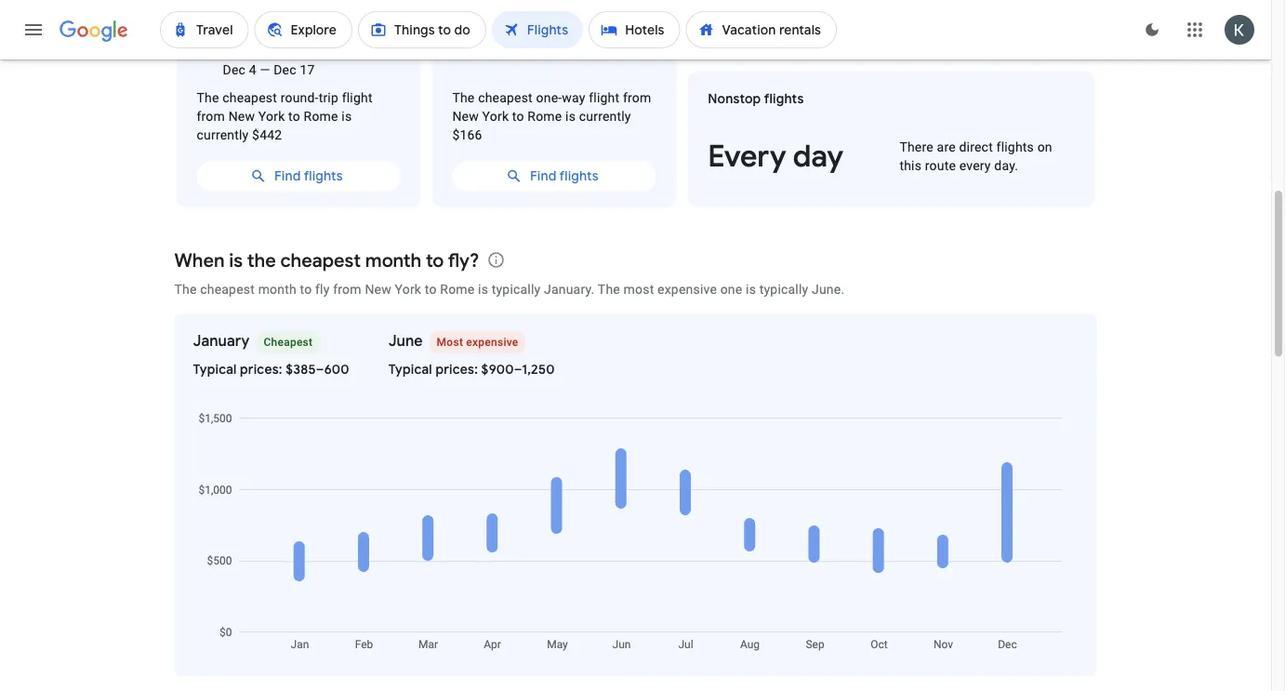 Task type: locate. For each thing, give the bounding box(es) containing it.
the for the cheapest round-trip flight from new york to rome is currently $442
[[197, 90, 219, 106]]

1 for the cheapest round-trip flight from new york to rome is currently $442
[[223, 44, 230, 59]]

find down $442
[[275, 168, 301, 185]]

hr left jan
[[545, 44, 557, 59]]

prices: for january
[[240, 361, 283, 378]]

1 horizontal spatial find
[[530, 168, 557, 185]]

the
[[247, 249, 276, 272]]

new inside 'the cheapest round-trip flight from new york to rome is currently $442'
[[229, 109, 255, 124]]

1 find from the left
[[275, 168, 301, 185]]

1 hr from the left
[[290, 44, 301, 59]]

14 up "round-"
[[271, 44, 286, 59]]

0 horizontal spatial rome
[[304, 109, 338, 124]]

are
[[938, 139, 956, 154]]

dec right —
[[274, 62, 297, 78]]

14 hr
[[527, 44, 557, 59]]

0 horizontal spatial 14
[[271, 44, 286, 59]]

new right the fly
[[365, 281, 392, 297]]

1 find flights button from the left
[[197, 154, 400, 199]]

find
[[275, 168, 301, 185], [530, 168, 557, 185]]

atlantic up trip
[[316, 25, 362, 40]]

2 atlantic from the left
[[572, 25, 617, 40]]

york up $166
[[483, 109, 509, 124]]

3  image from the left
[[561, 42, 565, 61]]

1 vertical spatial from
[[197, 109, 225, 124]]

currently left $442
[[197, 127, 249, 143]]

0 horizontal spatial 17
[[300, 62, 315, 78]]

find flights button for $442
[[197, 154, 400, 199]]

2 14 from the left
[[527, 44, 542, 59]]

atlantic
[[316, 25, 362, 40], [572, 25, 617, 40]]

stop left 14 hr on the top left
[[490, 44, 516, 59]]

0 horizontal spatial dec
[[223, 62, 246, 78]]

1 horizontal spatial typical
[[389, 361, 433, 378]]

typical down june
[[389, 361, 433, 378]]

find flights down the cheapest one-way flight from new york to rome is currently $166
[[530, 168, 599, 185]]

to for $166
[[513, 109, 524, 124]]

1 vertical spatial month
[[258, 281, 297, 297]]

york inside the cheapest one-way flight from new york to rome is currently $166
[[483, 109, 509, 124]]

14 left jan
[[527, 44, 542, 59]]

flights up day.
[[997, 139, 1035, 154]]

new for month
[[365, 281, 392, 297]]

 image left jan
[[561, 42, 565, 61]]

new up $166
[[453, 109, 479, 124]]

currently down way
[[579, 109, 632, 124]]

0 horizontal spatial air,
[[255, 25, 273, 40]]

month left fly?
[[365, 249, 422, 272]]

monthly price graph. use the left or right arrow keys to navigate between the months application
[[190, 382, 1082, 661]]

1 horizontal spatial typically
[[760, 281, 809, 297]]

1 up 'the cheapest round-trip flight from new york to rome is currently $442'
[[223, 44, 230, 59]]

1 flight from the left
[[342, 90, 373, 106]]

flight right way
[[589, 90, 620, 106]]

rome down trip
[[304, 109, 338, 124]]

there are direct flights on this route every day.
[[900, 139, 1053, 173]]

2 1 from the left
[[479, 44, 486, 59]]

rome down one-
[[528, 109, 562, 124]]

1 prices: from the left
[[240, 361, 283, 378]]

air, up the 14 hr dec 4 — dec 17
[[255, 25, 273, 40]]

from inside 'the cheapest round-trip flight from new york to rome is currently $442'
[[197, 109, 225, 124]]

flights
[[765, 91, 804, 107], [997, 139, 1035, 154], [304, 168, 343, 185], [560, 168, 599, 185]]

17 up "round-"
[[300, 62, 315, 78]]

1 horizontal spatial hr
[[545, 44, 557, 59]]

new for round-
[[229, 109, 255, 124]]

4
[[249, 62, 257, 78]]

the inside the cheapest one-way flight from new york to rome is currently $166
[[453, 90, 475, 106]]

cheapest up the fly
[[280, 249, 361, 272]]

1 horizontal spatial wizz air, norse atlantic uk
[[479, 25, 638, 40]]

from down the 14 hr dec 4 — dec 17
[[197, 109, 225, 124]]

wizz for the cheapest round-trip flight from new york to rome is currently $442
[[223, 25, 251, 40]]

—
[[260, 62, 270, 78]]

prices: down most
[[436, 361, 478, 378]]

atlantic up jan 17
[[572, 25, 617, 40]]

1 wizz air, norse atlantic uk from the left
[[223, 25, 382, 40]]

1 uk from the left
[[365, 25, 382, 40]]

1 horizontal spatial  image
[[520, 42, 523, 61]]

nonstop flights
[[708, 91, 804, 107]]

0 horizontal spatial wizz
[[223, 25, 251, 40]]

1 horizontal spatial atlantic
[[572, 25, 617, 40]]

air,
[[255, 25, 273, 40], [510, 25, 529, 40]]

uk for the cheapest round-trip flight from new york to rome is currently $442
[[365, 25, 382, 40]]

1 stop from the left
[[234, 44, 260, 59]]

expensive left one
[[658, 281, 717, 297]]

air, up 14 hr on the top left
[[510, 25, 529, 40]]

find down the cheapest one-way flight from new york to rome is currently $166
[[530, 168, 557, 185]]

2 hr from the left
[[545, 44, 557, 59]]

0 horizontal spatial hr
[[290, 44, 301, 59]]

flights inside there are direct flights on this route every day.
[[997, 139, 1035, 154]]

the
[[197, 90, 219, 106], [453, 90, 475, 106], [174, 281, 197, 297], [598, 281, 621, 297]]

1 vertical spatial 17
[[300, 62, 315, 78]]

0 horizontal spatial wizz air, norse atlantic uk
[[223, 25, 382, 40]]

2 1 stop from the left
[[479, 44, 516, 59]]

new
[[229, 109, 255, 124], [453, 109, 479, 124], [365, 281, 392, 297]]

1 horizontal spatial expensive
[[658, 281, 717, 297]]

rome down fly?
[[440, 281, 475, 297]]

14
[[271, 44, 286, 59], [527, 44, 542, 59]]

1 wizz from the left
[[223, 25, 251, 40]]

2 flight from the left
[[589, 90, 620, 106]]

is inside the cheapest one-way flight from new york to rome is currently $166
[[566, 109, 576, 124]]

cheapest inside the cheapest one-way flight from new york to rome is currently $166
[[478, 90, 533, 106]]

 image
[[264, 42, 267, 61], [520, 42, 523, 61], [561, 42, 565, 61]]

1 horizontal spatial new
[[365, 281, 392, 297]]

typical down january
[[193, 361, 237, 378]]

1 vertical spatial currently
[[197, 127, 249, 143]]

typical
[[193, 361, 237, 378], [389, 361, 433, 378]]

2 horizontal spatial from
[[623, 90, 652, 106]]

1  image from the left
[[386, 24, 389, 42]]

1 horizontal spatial rome
[[440, 281, 475, 297]]

0 horizontal spatial  image
[[264, 42, 267, 61]]

york for one-
[[483, 109, 509, 124]]

1 dec from the left
[[223, 62, 246, 78]]

$166
[[453, 127, 483, 143]]

hr up "round-"
[[290, 44, 301, 59]]

1 stop left 14 hr on the top left
[[479, 44, 516, 59]]

from right the fly
[[333, 281, 362, 297]]

cheapest for month
[[200, 281, 255, 297]]

york inside 'the cheapest round-trip flight from new york to rome is currently $442'
[[259, 109, 285, 124]]

cheapest inside 'the cheapest round-trip flight from new york to rome is currently $442'
[[223, 90, 277, 106]]

0 horizontal spatial find flights
[[275, 168, 343, 185]]

1 left 14 hr on the top left
[[479, 44, 486, 59]]

flight right trip
[[342, 90, 373, 106]]

norse up 14 hr on the top left
[[532, 25, 568, 40]]

0 horizontal spatial atlantic
[[316, 25, 362, 40]]

the for the cheapest month to fly from new york to rome is typically january. the most expensive one is typically june.
[[174, 281, 197, 297]]

0 horizontal spatial from
[[197, 109, 225, 124]]

hr
[[290, 44, 301, 59], [545, 44, 557, 59]]

1 horizontal spatial 1
[[479, 44, 486, 59]]

1 horizontal spatial stop
[[490, 44, 516, 59]]

to inside the cheapest one-way flight from new york to rome is currently $166
[[513, 109, 524, 124]]

1 horizontal spatial uk
[[621, 25, 638, 40]]

find flights
[[275, 168, 343, 185], [530, 168, 599, 185]]

0 horizontal spatial uk
[[365, 25, 382, 40]]

2 find from the left
[[530, 168, 557, 185]]

norse
[[277, 25, 312, 40], [532, 25, 568, 40]]

currently inside 'the cheapest round-trip flight from new york to rome is currently $442'
[[197, 127, 249, 143]]

find flights button down $442
[[197, 154, 400, 199]]

every
[[960, 158, 992, 173]]

2 horizontal spatial rome
[[528, 109, 562, 124]]

1 1 from the left
[[223, 44, 230, 59]]

rome inside 'the cheapest round-trip flight from new york to rome is currently $442'
[[304, 109, 338, 124]]

0 vertical spatial month
[[365, 249, 422, 272]]

14 inside the 14 hr dec 4 — dec 17
[[271, 44, 286, 59]]

is inside 'the cheapest round-trip flight from new york to rome is currently $442'
[[342, 109, 352, 124]]

0 horizontal spatial typical
[[193, 361, 237, 378]]

typically
[[492, 281, 541, 297], [760, 281, 809, 297]]

june
[[389, 332, 423, 351]]

1 horizontal spatial 1 stop
[[479, 44, 516, 59]]

14 hr dec 4 — dec 17
[[223, 44, 315, 78]]

1 horizontal spatial air,
[[510, 25, 529, 40]]

typically left june.
[[760, 281, 809, 297]]

uk for the cheapest one-way flight from new york to rome is currently $166
[[621, 25, 638, 40]]

2  image from the left
[[520, 42, 523, 61]]

dec
[[223, 62, 246, 78], [274, 62, 297, 78]]

expensive
[[658, 281, 717, 297], [467, 336, 519, 349]]

0 horizontal spatial 1 stop
[[223, 44, 260, 59]]

0 horizontal spatial currently
[[197, 127, 249, 143]]

to inside 'the cheapest round-trip flight from new york to rome is currently $442'
[[289, 109, 300, 124]]

flights down the cheapest one-way flight from new york to rome is currently $166
[[560, 168, 599, 185]]

2 horizontal spatial new
[[453, 109, 479, 124]]

1 horizontal spatial from
[[333, 281, 362, 297]]

find flights button for $166
[[453, 154, 656, 199]]

1 horizontal spatial wizz
[[479, 25, 507, 40]]

hr inside the 14 hr dec 4 — dec 17
[[290, 44, 301, 59]]

stop up 4
[[234, 44, 260, 59]]

2 find flights from the left
[[530, 168, 599, 185]]

flight inside the cheapest one-way flight from new york to rome is currently $166
[[589, 90, 620, 106]]

0 horizontal spatial expensive
[[467, 336, 519, 349]]

1 14 from the left
[[271, 44, 286, 59]]

rome inside the cheapest one-way flight from new york to rome is currently $166
[[528, 109, 562, 124]]

0 horizontal spatial new
[[229, 109, 255, 124]]

2 typical from the left
[[389, 361, 433, 378]]

17 right jan
[[594, 44, 609, 59]]

 image left 14 hr on the top left
[[520, 42, 523, 61]]

is
[[342, 109, 352, 124], [566, 109, 576, 124], [229, 249, 243, 272], [478, 281, 489, 297], [746, 281, 757, 297]]

is for one-
[[566, 109, 576, 124]]

prices: down cheapest
[[240, 361, 283, 378]]

york up $442
[[259, 109, 285, 124]]

 image for one-
[[520, 42, 523, 61]]

dec left 4
[[223, 62, 246, 78]]

1 horizontal spatial prices:
[[436, 361, 478, 378]]

york up june
[[395, 281, 422, 297]]

wizz air, norse atlantic uk up the 14 hr dec 4 — dec 17
[[223, 25, 382, 40]]

day
[[794, 137, 844, 175]]

2 uk from the left
[[621, 25, 638, 40]]

cheapest down 4
[[223, 90, 277, 106]]

1 stop
[[223, 44, 260, 59], [479, 44, 516, 59]]

1 horizontal spatial find flights
[[530, 168, 599, 185]]

to for $442
[[289, 109, 300, 124]]

cheapest left one-
[[478, 90, 533, 106]]

0 vertical spatial expensive
[[658, 281, 717, 297]]

 image for the cheapest one-way flight from new york to rome is currently $166
[[641, 24, 645, 42]]

the inside 'the cheapest round-trip flight from new york to rome is currently $442'
[[197, 90, 219, 106]]

stop
[[234, 44, 260, 59], [490, 44, 516, 59]]

expensive up the typical prices: $900–1,250
[[467, 336, 519, 349]]

wizz air, norse atlantic uk up 14 hr on the top left
[[479, 25, 638, 40]]

1 find flights from the left
[[275, 168, 343, 185]]

0 horizontal spatial prices:
[[240, 361, 283, 378]]

0 horizontal spatial find flights button
[[197, 154, 400, 199]]

cheapest for round-
[[223, 90, 277, 106]]

1 horizontal spatial 14
[[527, 44, 542, 59]]

1 atlantic from the left
[[316, 25, 362, 40]]

currently for the cheapest one-way flight from new york to rome is currently $166
[[579, 109, 632, 124]]

2 wizz air, norse atlantic uk from the left
[[479, 25, 638, 40]]

typical prices: $385–600
[[193, 361, 350, 378]]

find flights down $442
[[275, 168, 343, 185]]

0 vertical spatial from
[[623, 90, 652, 106]]

cheapest down when
[[200, 281, 255, 297]]

cheapest
[[223, 90, 277, 106], [478, 90, 533, 106], [280, 249, 361, 272], [200, 281, 255, 297]]

 image up —
[[264, 42, 267, 61]]

0 horizontal spatial  image
[[386, 24, 389, 42]]

1 horizontal spatial dec
[[274, 62, 297, 78]]

prices:
[[240, 361, 283, 378], [436, 361, 478, 378]]

one-
[[536, 90, 562, 106]]

typically left january.
[[492, 281, 541, 297]]

0 horizontal spatial 1
[[223, 44, 230, 59]]

17
[[594, 44, 609, 59], [300, 62, 315, 78]]

0 horizontal spatial norse
[[277, 25, 312, 40]]

flight
[[342, 90, 373, 106], [589, 90, 620, 106]]

uk
[[365, 25, 382, 40], [621, 25, 638, 40]]

2 horizontal spatial york
[[483, 109, 509, 124]]

1  image from the left
[[264, 42, 267, 61]]

nonstop
[[708, 91, 762, 107]]

from
[[623, 90, 652, 106], [197, 109, 225, 124], [333, 281, 362, 297]]

1 horizontal spatial 17
[[594, 44, 609, 59]]

0 horizontal spatial flight
[[342, 90, 373, 106]]

 image for round-
[[264, 42, 267, 61]]

wizz
[[223, 25, 251, 40], [479, 25, 507, 40]]

1 horizontal spatial currently
[[579, 109, 632, 124]]

month
[[365, 249, 422, 272], [258, 281, 297, 297]]

1 norse from the left
[[277, 25, 312, 40]]

0 horizontal spatial stop
[[234, 44, 260, 59]]

from inside the cheapest one-way flight from new york to rome is currently $166
[[623, 90, 652, 106]]

2 norse from the left
[[532, 25, 568, 40]]

new inside the cheapest one-way flight from new york to rome is currently $166
[[453, 109, 479, 124]]

0 horizontal spatial find
[[275, 168, 301, 185]]

2 prices: from the left
[[436, 361, 478, 378]]

2 wizz from the left
[[479, 25, 507, 40]]

 image
[[386, 24, 389, 42], [641, 24, 645, 42]]

flight inside 'the cheapest round-trip flight from new york to rome is currently $442'
[[342, 90, 373, 106]]

1 horizontal spatial flight
[[589, 90, 620, 106]]

find for $166
[[530, 168, 557, 185]]

1 1 stop from the left
[[223, 44, 260, 59]]

norse up the 14 hr dec 4 — dec 17
[[277, 25, 312, 40]]

1 horizontal spatial norse
[[532, 25, 568, 40]]

1 air, from the left
[[255, 25, 273, 40]]

0 horizontal spatial york
[[259, 109, 285, 124]]

to
[[289, 109, 300, 124], [513, 109, 524, 124], [426, 249, 444, 272], [300, 281, 312, 297], [425, 281, 437, 297]]

find flights button
[[197, 154, 400, 199], [453, 154, 656, 199]]

1 horizontal spatial find flights button
[[453, 154, 656, 199]]

1 typical from the left
[[193, 361, 237, 378]]

2 find flights button from the left
[[453, 154, 656, 199]]

currently inside the cheapest one-way flight from new york to rome is currently $166
[[579, 109, 632, 124]]

0 horizontal spatial typically
[[492, 281, 541, 297]]

2 stop from the left
[[490, 44, 516, 59]]

1 stop for one-
[[479, 44, 516, 59]]

0 vertical spatial currently
[[579, 109, 632, 124]]

currently
[[579, 109, 632, 124], [197, 127, 249, 143]]

wizz air, norse atlantic uk
[[223, 25, 382, 40], [479, 25, 638, 40]]

find flights button down the cheapest one-way flight from new york to rome is currently $166
[[453, 154, 656, 199]]

new up $442
[[229, 109, 255, 124]]

to for january.
[[425, 281, 437, 297]]

2 vertical spatial from
[[333, 281, 362, 297]]

1 horizontal spatial  image
[[641, 24, 645, 42]]

month down the the
[[258, 281, 297, 297]]

typical for june
[[389, 361, 433, 378]]

2 horizontal spatial  image
[[561, 42, 565, 61]]

rome
[[304, 109, 338, 124], [528, 109, 562, 124], [440, 281, 475, 297]]

1 stop up 4
[[223, 44, 260, 59]]

hr for 14 hr dec 4 — dec 17
[[290, 44, 301, 59]]

2 air, from the left
[[510, 25, 529, 40]]

1 horizontal spatial york
[[395, 281, 422, 297]]

york
[[259, 109, 285, 124], [483, 109, 509, 124], [395, 281, 422, 297]]

2  image from the left
[[641, 24, 645, 42]]

from right way
[[623, 90, 652, 106]]

1
[[223, 44, 230, 59], [479, 44, 486, 59]]

fly
[[315, 281, 330, 297]]



Task type: vqa. For each thing, say whether or not it's contained in the screenshot.
4.9 out of 5 stars from 118 reviews image
no



Task type: describe. For each thing, give the bounding box(es) containing it.
fly?
[[448, 249, 480, 272]]

1 typically from the left
[[492, 281, 541, 297]]

hr for 14 hr
[[545, 44, 557, 59]]

$900–1,250
[[482, 361, 555, 378]]

flights right nonstop
[[765, 91, 804, 107]]

the cheapest round-trip flight from new york to rome is currently $442
[[197, 90, 373, 143]]

air, for round-
[[255, 25, 273, 40]]

1 vertical spatial expensive
[[467, 336, 519, 349]]

is for month
[[478, 281, 489, 297]]

the cheapest month to fly from new york to rome is typically january. the most expensive one is typically june.
[[174, 281, 845, 297]]

typical for january
[[193, 361, 237, 378]]

flight for trip
[[342, 90, 373, 106]]

wizz for the cheapest one-way flight from new york to rome is currently $166
[[479, 25, 507, 40]]

wizz air, norse atlantic uk for trip
[[223, 25, 382, 40]]

day.
[[995, 158, 1019, 173]]

the cheapest one-way flight from new york to rome is currently $166
[[453, 90, 652, 143]]

currently for the cheapest round-trip flight from new york to rome is currently $442
[[197, 127, 249, 143]]

prices: for june
[[436, 361, 478, 378]]

1 horizontal spatial month
[[365, 249, 422, 272]]

most
[[624, 281, 655, 297]]

york for round-
[[259, 109, 285, 124]]

air, for one-
[[510, 25, 529, 40]]

new for one-
[[453, 109, 479, 124]]

2 dec from the left
[[274, 62, 297, 78]]

0 horizontal spatial month
[[258, 281, 297, 297]]

14 for 14 hr dec 4 — dec 17
[[271, 44, 286, 59]]

from for one-
[[623, 90, 652, 106]]

1 for the cheapest one-way flight from new york to rome is currently $166
[[479, 44, 486, 59]]

trip
[[319, 90, 339, 106]]

$442
[[252, 127, 282, 143]]

main menu image
[[22, 19, 45, 41]]

typical prices: $900–1,250
[[389, 361, 555, 378]]

change appearance image
[[1131, 7, 1175, 52]]

norse for one-
[[532, 25, 568, 40]]

17 inside the 14 hr dec 4 — dec 17
[[300, 62, 315, 78]]

direct
[[960, 139, 994, 154]]

this
[[900, 158, 922, 173]]

1 stop for round-
[[223, 44, 260, 59]]

rome for $442
[[304, 109, 338, 124]]

0 vertical spatial 17
[[594, 44, 609, 59]]

stop for round-
[[234, 44, 260, 59]]

route
[[926, 158, 957, 173]]

wizz air, norse atlantic uk for way
[[479, 25, 638, 40]]

flights down 'the cheapest round-trip flight from new york to rome is currently $442'
[[304, 168, 343, 185]]

atlantic for way
[[572, 25, 617, 40]]

2 typically from the left
[[760, 281, 809, 297]]

most expensive
[[437, 336, 519, 349]]

every day
[[708, 137, 844, 175]]

find for $442
[[275, 168, 301, 185]]

find flights for $442
[[275, 168, 343, 185]]

january.
[[544, 281, 595, 297]]

is for round-
[[342, 109, 352, 124]]

cheapest
[[264, 336, 313, 349]]

rome for $166
[[528, 109, 562, 124]]

from for round-
[[197, 109, 225, 124]]

when is the cheapest month to fly?
[[174, 249, 480, 272]]

round-
[[281, 90, 319, 106]]

there
[[900, 139, 934, 154]]

january
[[193, 332, 250, 351]]

every
[[708, 137, 787, 175]]

norse for round-
[[277, 25, 312, 40]]

cheapest for one-
[[478, 90, 533, 106]]

june.
[[812, 281, 845, 297]]

find flights for $166
[[530, 168, 599, 185]]

stop for one-
[[490, 44, 516, 59]]

rome for january.
[[440, 281, 475, 297]]

jan
[[568, 44, 590, 59]]

way
[[562, 90, 586, 106]]

most
[[437, 336, 464, 349]]

on
[[1038, 139, 1053, 154]]

 image for the cheapest round-trip flight from new york to rome is currently $442
[[386, 24, 389, 42]]

jan 17
[[568, 44, 609, 59]]

york for month
[[395, 281, 422, 297]]

$385–600
[[286, 361, 350, 378]]

14 for 14 hr
[[527, 44, 542, 59]]

monthly price graph. use the left or right arrow keys to navigate between the months image
[[190, 382, 1082, 661]]

when
[[174, 249, 225, 272]]

flight for way
[[589, 90, 620, 106]]

atlantic for trip
[[316, 25, 362, 40]]

one
[[721, 281, 743, 297]]

from for month
[[333, 281, 362, 297]]

the for the cheapest one-way flight from new york to rome is currently $166
[[453, 90, 475, 106]]



